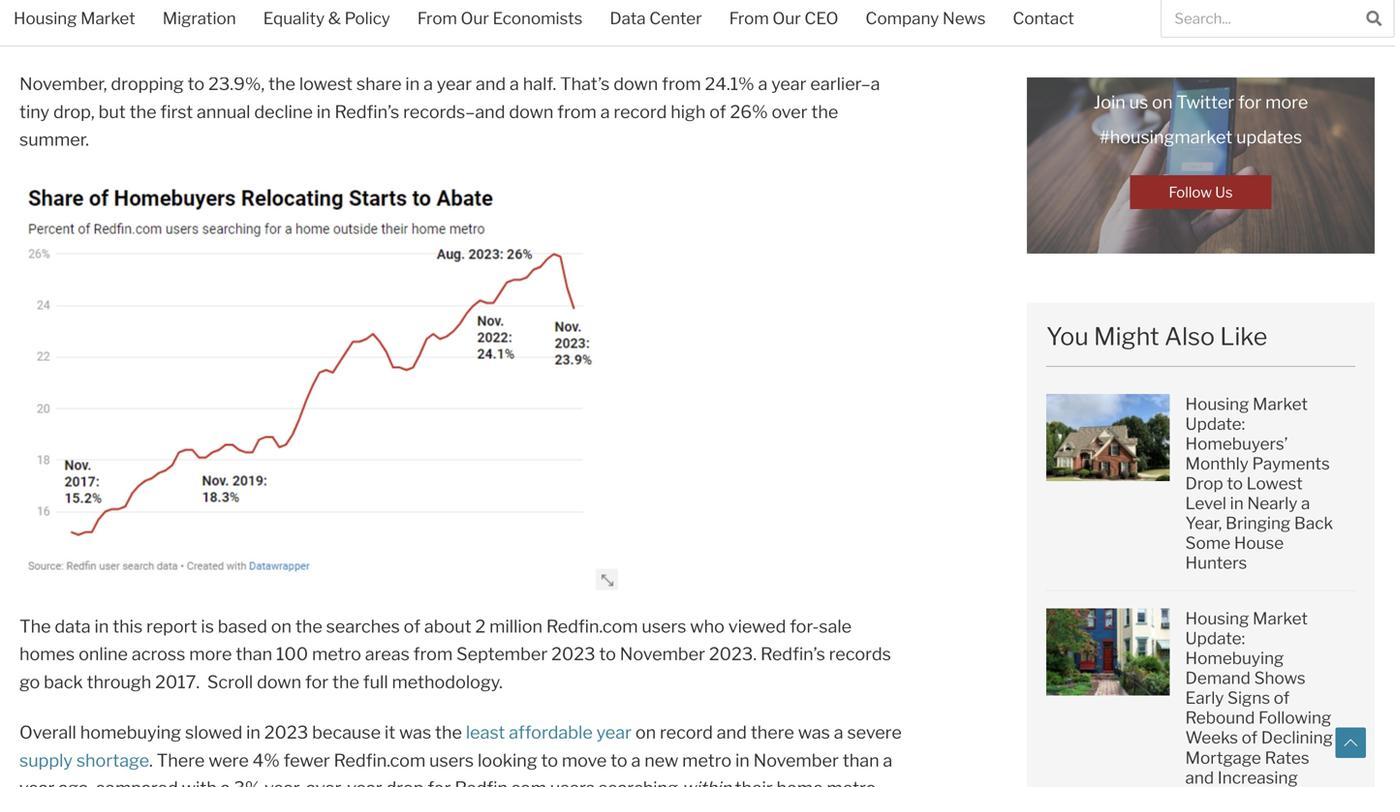 Task type: describe. For each thing, give the bounding box(es) containing it.
market for housing market update: homebuyers' monthly payments drop to lowest level in nearly a year, bringing back some house hunters
[[1253, 394, 1308, 414]]

rebound
[[1185, 708, 1255, 728]]

company news
[[866, 8, 986, 28]]

housing market update: homebuying demand shows early signs of rebound following weeks of declining mortgage rates and in
[[1185, 609, 1333, 788]]

drop
[[386, 778, 424, 788]]

who
[[690, 616, 725, 637]]

to inside housing market update: homebuyers' monthly payments drop to lowest level in nearly a year, bringing back some house hunters
[[1227, 474, 1243, 494]]

year inside overall homebuying slowed in 2023 because it was the least affordable year on record and there was a severe supply shortage
[[596, 722, 632, 744]]

over-
[[306, 778, 347, 788]]

housing for housing market update: homebuying demand shows early signs of rebound following weeks of declining mortgage rates and in
[[1185, 609, 1249, 629]]

the share of u.s. homebuyers looking to move to a different metro area declined for the third straight month in november, dropping to 23.9%, the lowest share in a year and a half. that's down from 24.1% a year earlier–a tiny drop, but the first annual decline in redfin's records–and down from a record high of 26% over the summer.
[[19, 45, 908, 150]]

overall homebuying slowed in 2023 because it was the least affordable year on record and there was a severe supply shortage
[[19, 722, 902, 772]]

in inside housing market update: homebuyers' monthly payments drop to lowest level in nearly a year, bringing back some house hunters
[[1230, 494, 1244, 514]]

areas
[[365, 644, 410, 665]]

for inside the data in this report is based on the searches of about 2 million redfin.com users who viewed for-sale homes online across more than 100 metro areas from september 2023 to november 2023. redfin's records go back through 2017.  scroll down for the full methodology.
[[305, 672, 329, 693]]

based
[[218, 616, 267, 637]]

year-
[[265, 778, 306, 788]]

the up 24.1%
[[698, 45, 725, 67]]

looking inside the share of u.s. homebuyers looking to move to a different metro area declined for the third straight month in november, dropping to 23.9%, the lowest share in a year and a half. that's down from 24.1% a year earlier–a tiny drop, but the first annual decline in redfin's records–and down from a record high of 26% over the summer.
[[264, 45, 324, 67]]

for inside join us on twitter for more #housingmarket updates
[[1238, 92, 1262, 113]]

homebuyers
[[159, 45, 260, 67]]

year left drop
[[347, 778, 382, 788]]

fewer
[[284, 750, 330, 772]]

november inside the . there were 4% fewer redfin.com users looking to move to a new metro in november than a year ago, compared with a 3% year-over-year drop for redfin.com users searching
[[753, 750, 839, 772]]

more inside join us on twitter for more #housingmarket updates
[[1265, 92, 1308, 113]]

earlier–a
[[810, 73, 880, 95]]

2023 inside the data in this report is based on the searches of about 2 million redfin.com users who viewed for-sale homes online across more than 100 metro areas from september 2023 to november 2023. redfin's records go back through 2017.  scroll down for the full methodology.
[[551, 644, 595, 665]]

update: for homebuying
[[1185, 629, 1245, 649]]

signs
[[1227, 689, 1270, 708]]

homebuyers'
[[1185, 434, 1288, 454]]

from our economists link
[[404, 0, 596, 41]]

rates
[[1265, 748, 1309, 768]]

declined
[[598, 45, 667, 67]]

for inside the share of u.s. homebuyers looking to move to a different metro area declined for the third straight month in november, dropping to 23.9%, the lowest share in a year and a half. that's down from 24.1% a year earlier–a tiny drop, but the first annual decline in redfin's records–and down from a record high of 26% over the summer.
[[671, 45, 694, 67]]

annual
[[197, 101, 250, 122]]

than inside the data in this report is based on the searches of about 2 million redfin.com users who viewed for-sale homes online across more than 100 metro areas from september 2023 to november 2023. redfin's records go back through 2017.  scroll down for the full methodology.
[[236, 644, 272, 665]]

us
[[1215, 184, 1233, 201]]

year up over
[[771, 73, 807, 95]]

demand
[[1185, 669, 1251, 689]]

the for the data in this report is based on the searches of about 2 million redfin.com users who viewed for-sale homes online across more than 100 metro areas from september 2023 to november 2023. redfin's records go back through 2017.  scroll down for the full methodology.
[[19, 616, 51, 637]]

looking inside the . there were 4% fewer redfin.com users looking to move to a new metro in november than a year ago, compared with a 3% year-over-year drop for redfin.com users searching
[[478, 750, 537, 772]]

2023.
[[709, 644, 757, 665]]

a left different
[[418, 45, 427, 67]]

housing for housing market update: homebuyers' monthly payments drop to lowest level in nearly a year, bringing back some house hunters
[[1185, 394, 1249, 414]]

lowest
[[1246, 474, 1303, 494]]

over
[[772, 101, 808, 122]]

metro inside the data in this report is based on the searches of about 2 million redfin.com users who viewed for-sale homes online across more than 100 metro areas from september 2023 to november 2023. redfin's records go back through 2017.  scroll down for the full methodology.
[[312, 644, 361, 665]]

and inside overall homebuying slowed in 2023 because it was the least affordable year on record and there was a severe supply shortage
[[717, 722, 747, 744]]

ceo
[[804, 8, 838, 28]]

on inside overall homebuying slowed in 2023 because it was the least affordable year on record and there was a severe supply shortage
[[635, 722, 656, 744]]

.
[[149, 750, 153, 772]]

of inside the data in this report is based on the searches of about 2 million redfin.com users who viewed for-sale homes online across more than 100 metro areas from september 2023 to november 2023. redfin's records go back through 2017.  scroll down for the full methodology.
[[404, 616, 420, 637]]

searches
[[326, 616, 400, 637]]

metro inside the . there were 4% fewer redfin.com users looking to move to a new metro in november than a year ago, compared with a 3% year-over-year drop for redfin.com users searching
[[682, 750, 732, 772]]

record inside overall homebuying slowed in 2023 because it was the least affordable year on record and there was a severe supply shortage
[[660, 722, 713, 744]]

data
[[610, 8, 646, 28]]

mortgage
[[1185, 748, 1261, 768]]

about
[[424, 616, 472, 637]]

in right month
[[894, 45, 908, 67]]

go
[[19, 672, 40, 693]]

3%
[[234, 778, 261, 788]]

year down supply
[[19, 778, 55, 788]]

in down "lowest"
[[317, 101, 331, 122]]

in inside overall homebuying slowed in 2023 because it was the least affordable year on record and there was a severe supply shortage
[[246, 722, 260, 744]]

a left half.
[[510, 73, 519, 95]]

a left 3%
[[220, 778, 230, 788]]

decline
[[254, 101, 313, 122]]

and inside housing market update: homebuying demand shows early signs of rebound following weeks of declining mortgage rates and in
[[1185, 768, 1214, 788]]

new
[[645, 750, 678, 772]]

0 horizontal spatial users
[[429, 750, 474, 772]]

twitter
[[1176, 92, 1234, 113]]

in up records–and
[[405, 73, 420, 95]]

level
[[1185, 494, 1226, 514]]

2 horizontal spatial down
[[613, 73, 658, 95]]

least
[[466, 722, 505, 744]]

searching
[[598, 778, 678, 788]]

0 vertical spatial from
[[662, 73, 701, 95]]

data
[[55, 616, 91, 637]]

a up records–and
[[423, 73, 433, 95]]

area
[[559, 45, 594, 67]]

it
[[384, 722, 395, 744]]

market for housing market
[[80, 8, 135, 28]]

move inside the share of u.s. homebuyers looking to move to a different metro area declined for the third straight month in november, dropping to 23.9%, the lowest share in a year and a half. that's down from 24.1% a year earlier–a tiny drop, but the first annual decline in redfin's records–and down from a record high of 26% over the summer.
[[348, 45, 393, 67]]

compared
[[95, 778, 178, 788]]

1 vertical spatial redfin.com
[[334, 750, 426, 772]]

u.s.
[[124, 45, 155, 67]]

online
[[79, 644, 128, 665]]

september
[[456, 644, 548, 665]]

redfin.com inside the data in this report is based on the searches of about 2 million redfin.com users who viewed for-sale homes online across more than 100 metro areas from september 2023 to november 2023. redfin's records go back through 2017.  scroll down for the full methodology.
[[546, 616, 638, 637]]

first
[[160, 101, 193, 122]]

shows
[[1254, 669, 1306, 689]]

record inside the share of u.s. homebuyers looking to move to a different metro area declined for the third straight month in november, dropping to 23.9%, the lowest share in a year and a half. that's down from 24.1% a year earlier–a tiny drop, but the first annual decline in redfin's records–and down from a record high of 26% over the summer.
[[614, 101, 667, 122]]

different
[[431, 45, 502, 67]]

a inside overall homebuying slowed in 2023 because it was the least affordable year on record and there was a severe supply shortage
[[834, 722, 843, 744]]

because
[[312, 722, 381, 744]]

4%
[[252, 750, 280, 772]]

equality
[[263, 8, 325, 28]]

from our ceo link
[[716, 0, 852, 41]]

straight
[[771, 45, 834, 67]]

scroll
[[207, 672, 253, 693]]

follow
[[1169, 184, 1212, 201]]

of left u.s.
[[104, 45, 120, 67]]

1 vertical spatial down
[[509, 101, 554, 122]]

for inside the . there were 4% fewer redfin.com users looking to move to a new metro in november than a year ago, compared with a 3% year-over-year drop for redfin.com users searching
[[428, 778, 451, 788]]

for-
[[790, 616, 819, 637]]

dropping
[[111, 73, 184, 95]]

but
[[98, 101, 126, 122]]

data center link
[[596, 0, 716, 41]]

a inside housing market update: homebuyers' monthly payments drop to lowest level in nearly a year, bringing back some house hunters
[[1301, 494, 1310, 514]]

this
[[113, 616, 143, 637]]

drop,
[[53, 101, 95, 122]]

contact link
[[999, 0, 1088, 41]]

. there were 4% fewer redfin.com users looking to move to a new metro in november than a year ago, compared with a 3% year-over-year drop for redfin.com users searching
[[19, 750, 893, 788]]

users inside the data in this report is based on the searches of about 2 million redfin.com users who viewed for-sale homes online across more than 100 metro areas from september 2023 to november 2023. redfin's records go back through 2017.  scroll down for the full methodology.
[[642, 616, 686, 637]]

0 vertical spatial share
[[55, 45, 100, 67]]

house
[[1234, 533, 1284, 553]]

join
[[1093, 92, 1126, 113]]

affordable
[[509, 722, 593, 744]]

economists
[[493, 8, 583, 28]]

move inside the . there were 4% fewer redfin.com users looking to move to a new metro in november than a year ago, compared with a 3% year-over-year drop for redfin.com users searching
[[562, 750, 607, 772]]

the data in this report is based on the searches of about 2 million redfin.com users who viewed for-sale homes online across more than 100 metro areas from september 2023 to november 2023. redfin's records go back through 2017.  scroll down for the full methodology.
[[19, 616, 891, 693]]

the down 'earlier–a' at the top of page
[[811, 101, 838, 122]]



Task type: locate. For each thing, give the bounding box(es) containing it.
0 vertical spatial november
[[620, 644, 705, 665]]

was right there
[[798, 722, 830, 744]]

2 vertical spatial from
[[413, 644, 453, 665]]

down down half.
[[509, 101, 554, 122]]

in inside the data in this report is based on the searches of about 2 million redfin.com users who viewed for-sale homes online across more than 100 metro areas from september 2023 to november 2023. redfin's records go back through 2017.  scroll down for the full methodology.
[[94, 616, 109, 637]]

update: inside housing market update: homebuyers' monthly payments drop to lowest level in nearly a year, bringing back some house hunters
[[1185, 414, 1245, 434]]

looking down the equality
[[264, 45, 324, 67]]

on inside the data in this report is based on the searches of about 2 million redfin.com users who viewed for-sale homes online across more than 100 metro areas from september 2023 to november 2023. redfin's records go back through 2017.  scroll down for the full methodology.
[[271, 616, 292, 637]]

1 vertical spatial than
[[843, 750, 879, 772]]

1 vertical spatial users
[[429, 750, 474, 772]]

2
[[475, 616, 486, 637]]

users down affordable on the left of page
[[550, 778, 595, 788]]

2 was from the left
[[798, 722, 830, 744]]

our for ceo
[[773, 8, 801, 28]]

of left about
[[404, 616, 420, 637]]

1 vertical spatial the
[[19, 616, 51, 637]]

0 vertical spatial 2023
[[551, 644, 595, 665]]

market
[[80, 8, 135, 28], [1253, 394, 1308, 414], [1253, 609, 1308, 629]]

from inside the data in this report is based on the searches of about 2 million redfin.com users who viewed for-sale homes online across more than 100 metro areas from september 2023 to november 2023. redfin's records go back through 2017.  scroll down for the full methodology.
[[413, 644, 453, 665]]

redfin.com down it
[[334, 750, 426, 772]]

on right us
[[1152, 92, 1173, 113]]

0 vertical spatial the
[[19, 45, 51, 67]]

2 horizontal spatial users
[[642, 616, 686, 637]]

with
[[182, 778, 217, 788]]

0 vertical spatial and
[[476, 73, 506, 95]]

to inside the data in this report is based on the searches of about 2 million redfin.com users who viewed for-sale homes online across more than 100 metro areas from september 2023 to november 2023. redfin's records go back through 2017.  scroll down for the full methodology.
[[599, 644, 616, 665]]

november,
[[19, 73, 107, 95]]

1 vertical spatial move
[[562, 750, 607, 772]]

0 vertical spatial down
[[613, 73, 658, 95]]

metro right new
[[682, 750, 732, 772]]

redfin's inside the data in this report is based on the searches of about 2 million redfin.com users who viewed for-sale homes online across more than 100 metro areas from september 2023 to november 2023. redfin's records go back through 2017.  scroll down for the full methodology.
[[760, 644, 825, 665]]

1 vertical spatial metro
[[312, 644, 361, 665]]

1 horizontal spatial redfin's
[[760, 644, 825, 665]]

0 vertical spatial metro
[[506, 45, 555, 67]]

bringing
[[1226, 514, 1291, 533]]

in inside the . there were 4% fewer redfin.com users looking to move to a new metro in november than a year ago, compared with a 3% year-over-year drop for redfin.com users searching
[[735, 750, 750, 772]]

0 horizontal spatial share
[[55, 45, 100, 67]]

our
[[461, 8, 489, 28], [773, 8, 801, 28]]

24.1%
[[705, 73, 754, 95]]

lowest
[[299, 73, 353, 95]]

of down shows
[[1274, 689, 1290, 708]]

from our ceo
[[729, 8, 838, 28]]

from
[[417, 8, 457, 28], [729, 8, 769, 28]]

homebuying
[[1185, 649, 1284, 669]]

year
[[437, 73, 472, 95], [771, 73, 807, 95], [596, 722, 632, 744], [19, 778, 55, 788], [347, 778, 382, 788]]

update: up the homebuyers'
[[1185, 414, 1245, 434]]

1 vertical spatial record
[[660, 722, 713, 744]]

redfin's down "lowest"
[[335, 101, 399, 122]]

redfin.com down least
[[455, 778, 546, 788]]

housing for housing market
[[14, 8, 77, 28]]

from up different
[[417, 8, 457, 28]]

None search field
[[1161, 0, 1394, 38]]

metro inside the share of u.s. homebuyers looking to move to a different metro area declined for the third straight month in november, dropping to 23.9%, the lowest share in a year and a half. that's down from 24.1% a year earlier–a tiny drop, but the first annual decline in redfin's records–and down from a record high of 26% over the summer.
[[506, 45, 555, 67]]

our left "ceo"
[[773, 8, 801, 28]]

our up different
[[461, 8, 489, 28]]

users left who
[[642, 616, 686, 637]]

redfin's inside the share of u.s. homebuyers looking to move to a different metro area declined for the third straight month in november, dropping to 23.9%, the lowest share in a year and a half. that's down from 24.1% a year earlier–a tiny drop, but the first annual decline in redfin's records–and down from a record high of 26% over the summer.
[[335, 101, 399, 122]]

2 vertical spatial metro
[[682, 750, 732, 772]]

2 horizontal spatial from
[[662, 73, 701, 95]]

through
[[87, 672, 151, 693]]

from up high
[[662, 73, 701, 95]]

#housingmarket
[[1099, 127, 1233, 148]]

1 horizontal spatial than
[[843, 750, 879, 772]]

1 vertical spatial november
[[753, 750, 839, 772]]

record up new
[[660, 722, 713, 744]]

november inside the data in this report is based on the searches of about 2 million redfin.com users who viewed for-sale homes online across more than 100 metro areas from september 2023 to november 2023. redfin's records go back through 2017.  scroll down for the full methodology.
[[620, 644, 705, 665]]

market up u.s.
[[80, 8, 135, 28]]

0 horizontal spatial more
[[189, 644, 232, 665]]

1 horizontal spatial from
[[557, 101, 597, 122]]

to
[[327, 45, 344, 67], [397, 45, 414, 67], [188, 73, 205, 95], [1227, 474, 1243, 494], [599, 644, 616, 665], [541, 750, 558, 772], [611, 750, 627, 772]]

was right it
[[399, 722, 431, 744]]

0 vertical spatial on
[[1152, 92, 1173, 113]]

nearly
[[1247, 494, 1298, 514]]

more inside the data in this report is based on the searches of about 2 million redfin.com users who viewed for-sale homes online across more than 100 metro areas from september 2023 to november 2023. redfin's records go back through 2017.  scroll down for the full methodology.
[[189, 644, 232, 665]]

center
[[649, 8, 702, 28]]

monthly
[[1185, 454, 1249, 474]]

a down severe
[[883, 750, 893, 772]]

update: for homebuyers'
[[1185, 414, 1245, 434]]

tiny
[[19, 101, 49, 122]]

of up mortgage
[[1242, 728, 1258, 748]]

1 vertical spatial on
[[271, 616, 292, 637]]

1 the from the top
[[19, 45, 51, 67]]

users down least
[[429, 750, 474, 772]]

100
[[276, 644, 308, 665]]

down inside the data in this report is based on the searches of about 2 million redfin.com users who viewed for-sale homes online across more than 100 metro areas from september 2023 to november 2023. redfin's records go back through 2017.  scroll down for the full methodology.
[[257, 672, 301, 693]]

0 vertical spatial market
[[80, 8, 135, 28]]

in up bringing
[[1230, 494, 1244, 514]]

1 vertical spatial share
[[356, 73, 402, 95]]

0 vertical spatial update:
[[1185, 414, 1245, 434]]

the for the share of u.s. homebuyers looking to move to a different metro area declined for the third straight month in november, dropping to 23.9%, the lowest share in a year and a half. that's down from 24.1% a year earlier–a tiny drop, but the first annual decline in redfin's records–and down from a record high of 26% over the summer.
[[19, 45, 51, 67]]

looking down least
[[478, 750, 537, 772]]

0 vertical spatial redfin's
[[335, 101, 399, 122]]

share up november,
[[55, 45, 100, 67]]

0 vertical spatial redfin.com
[[546, 616, 638, 637]]

1 horizontal spatial our
[[773, 8, 801, 28]]

housing up the homebuyers'
[[1185, 394, 1249, 414]]

0 vertical spatial users
[[642, 616, 686, 637]]

back
[[1294, 514, 1333, 533]]

housing market link
[[0, 0, 149, 41]]

from down 'that's'
[[557, 101, 597, 122]]

and down different
[[476, 73, 506, 95]]

than down severe
[[843, 750, 879, 772]]

payments
[[1252, 454, 1330, 474]]

2 vertical spatial housing
[[1185, 609, 1249, 629]]

0 horizontal spatial and
[[476, 73, 506, 95]]

the up the . there were 4% fewer redfin.com users looking to move to a new metro in november than a year ago, compared with a 3% year-over-year drop for redfin.com users searching
[[435, 722, 462, 744]]

and inside the share of u.s. homebuyers looking to move to a different metro area declined for the third straight month in november, dropping to 23.9%, the lowest share in a year and a half. that's down from 24.1% a year earlier–a tiny drop, but the first annual decline in redfin's records–and down from a record high of 26% over the summer.
[[476, 73, 506, 95]]

1 horizontal spatial metro
[[506, 45, 555, 67]]

million
[[489, 616, 543, 637]]

news
[[942, 8, 986, 28]]

join us on twitter for more #housingmarket updates
[[1093, 92, 1308, 148]]

&
[[328, 8, 341, 28]]

third
[[729, 45, 767, 67]]

down down declined
[[613, 73, 658, 95]]

1 horizontal spatial move
[[562, 750, 607, 772]]

1 horizontal spatial share
[[356, 73, 402, 95]]

housing inside housing market update: homebuying demand shows early signs of rebound following weeks of declining mortgage rates and in
[[1185, 609, 1249, 629]]

month
[[837, 45, 890, 67]]

the up decline
[[268, 73, 295, 95]]

records
[[829, 644, 891, 665]]

the inside overall homebuying slowed in 2023 because it was the least affordable year on record and there was a severe supply shortage
[[435, 722, 462, 744]]

homebuying
[[80, 722, 181, 744]]

search image
[[1366, 10, 1382, 26]]

migration
[[162, 8, 236, 28]]

more down is in the left of the page
[[189, 644, 232, 665]]

migration link
[[149, 0, 250, 41]]

2 vertical spatial and
[[1185, 768, 1214, 788]]

the up the 100
[[295, 616, 322, 637]]

from
[[662, 73, 701, 95], [557, 101, 597, 122], [413, 644, 453, 665]]

a up back
[[1301, 494, 1310, 514]]

2023 inside overall homebuying slowed in 2023 because it was the least affordable year on record and there was a severe supply shortage
[[264, 722, 308, 744]]

more
[[1265, 92, 1308, 113], [189, 644, 232, 665]]

2 horizontal spatial metro
[[682, 750, 732, 772]]

1 horizontal spatial was
[[798, 722, 830, 744]]

metro down "searches"
[[312, 644, 361, 665]]

of right high
[[709, 101, 726, 122]]

1 vertical spatial 2023
[[264, 722, 308, 744]]

than inside the . there were 4% fewer redfin.com users looking to move to a new metro in november than a year ago, compared with a 3% year-over-year drop for redfin.com users searching
[[843, 750, 879, 772]]

0 vertical spatial move
[[348, 45, 393, 67]]

0 horizontal spatial from
[[413, 644, 453, 665]]

redfin's down for-
[[760, 644, 825, 665]]

and down mortgage
[[1185, 768, 1214, 788]]

was
[[399, 722, 431, 744], [798, 722, 830, 744]]

year up searching
[[596, 722, 632, 744]]

a
[[418, 45, 427, 67], [423, 73, 433, 95], [510, 73, 519, 95], [758, 73, 768, 95], [600, 101, 610, 122], [1301, 494, 1310, 514], [834, 722, 843, 744], [631, 750, 641, 772], [883, 750, 893, 772], [220, 778, 230, 788]]

2 update: from the top
[[1185, 629, 1245, 649]]

market inside housing market update: homebuying demand shows early signs of rebound following weeks of declining mortgage rates and in
[[1253, 609, 1308, 629]]

2 the from the top
[[19, 616, 51, 637]]

redfin.com
[[546, 616, 638, 637], [334, 750, 426, 772], [455, 778, 546, 788]]

the up the homes
[[19, 616, 51, 637]]

the
[[19, 45, 51, 67], [19, 616, 51, 637]]

0 horizontal spatial than
[[236, 644, 272, 665]]

2 vertical spatial down
[[257, 672, 301, 693]]

shortage
[[76, 750, 149, 772]]

from for from our ceo
[[729, 8, 769, 28]]

metro up half.
[[506, 45, 555, 67]]

1 horizontal spatial more
[[1265, 92, 1308, 113]]

2 vertical spatial on
[[635, 722, 656, 744]]

1 horizontal spatial down
[[509, 101, 554, 122]]

0 vertical spatial housing
[[14, 8, 77, 28]]

1 horizontal spatial 2023
[[551, 644, 595, 665]]

2023 up 4%
[[264, 722, 308, 744]]

1 vertical spatial market
[[1253, 394, 1308, 414]]

that's
[[560, 73, 610, 95]]

1 vertical spatial housing
[[1185, 394, 1249, 414]]

of
[[104, 45, 120, 67], [709, 101, 726, 122], [404, 616, 420, 637], [1274, 689, 1290, 708], [1242, 728, 1258, 748]]

and left there
[[717, 722, 747, 744]]

0 horizontal spatial was
[[399, 722, 431, 744]]

1 vertical spatial redfin's
[[760, 644, 825, 665]]

the down dropping
[[129, 101, 156, 122]]

the left full
[[332, 672, 359, 693]]

on up new
[[635, 722, 656, 744]]

from up methodology.
[[413, 644, 453, 665]]

0 horizontal spatial metro
[[312, 644, 361, 665]]

from for from our economists
[[417, 8, 457, 28]]

for down center
[[671, 45, 694, 67]]

were
[[208, 750, 249, 772]]

on inside join us on twitter for more #housingmarket updates
[[1152, 92, 1173, 113]]

0 horizontal spatial november
[[620, 644, 705, 665]]

data center
[[610, 8, 702, 28]]

hunters
[[1185, 553, 1247, 573]]

follow us
[[1169, 184, 1233, 201]]

market inside housing market update: homebuyers' monthly payments drop to lowest level in nearly a year, bringing back some house hunters
[[1253, 394, 1308, 414]]

there
[[751, 722, 794, 744]]

housing up november,
[[14, 8, 77, 28]]

share right "lowest"
[[356, 73, 402, 95]]

half.
[[523, 73, 556, 95]]

november down there
[[753, 750, 839, 772]]

0 horizontal spatial redfin's
[[335, 101, 399, 122]]

1 vertical spatial and
[[717, 722, 747, 744]]

0 vertical spatial than
[[236, 644, 272, 665]]

our for economists
[[461, 8, 489, 28]]

1 horizontal spatial november
[[753, 750, 839, 772]]

summer.
[[19, 129, 89, 150]]

supply shortage link
[[19, 750, 149, 772]]

company news link
[[852, 0, 999, 41]]

record left high
[[614, 101, 667, 122]]

1 vertical spatial from
[[557, 101, 597, 122]]

0 horizontal spatial from
[[417, 8, 457, 28]]

2 our from the left
[[773, 8, 801, 28]]

viewed
[[728, 616, 786, 637]]

a left severe
[[834, 722, 843, 744]]

1 horizontal spatial on
[[635, 722, 656, 744]]

policy
[[344, 8, 390, 28]]

Search... search field
[[1162, 0, 1355, 37]]

for up updates at the right top of the page
[[1238, 92, 1262, 113]]

move down "policy"
[[348, 45, 393, 67]]

2 horizontal spatial and
[[1185, 768, 1214, 788]]

more up updates at the right top of the page
[[1265, 92, 1308, 113]]

0 vertical spatial more
[[1265, 92, 1308, 113]]

0 vertical spatial looking
[[264, 45, 324, 67]]

1 vertical spatial update:
[[1185, 629, 1245, 649]]

move down affordable on the left of page
[[562, 750, 607, 772]]

declining
[[1261, 728, 1333, 748]]

down down the 100
[[257, 672, 301, 693]]

from up third
[[729, 8, 769, 28]]

1 horizontal spatial and
[[717, 722, 747, 744]]

0 horizontal spatial down
[[257, 672, 301, 693]]

than down 'based'
[[236, 644, 272, 665]]

methodology.
[[392, 672, 503, 693]]

2 vertical spatial redfin.com
[[455, 778, 546, 788]]

market for housing market update: homebuying demand shows early signs of rebound following weeks of declining mortgage rates and in
[[1253, 609, 1308, 629]]

0 horizontal spatial move
[[348, 45, 393, 67]]

full
[[363, 672, 388, 693]]

update: inside housing market update: homebuying demand shows early signs of rebound following weeks of declining mortgage rates and in
[[1185, 629, 1245, 649]]

for down the 100
[[305, 672, 329, 693]]

2 horizontal spatial on
[[1152, 92, 1173, 113]]

1 from from the left
[[417, 8, 457, 28]]

november down who
[[620, 644, 705, 665]]

23.9%,
[[208, 73, 265, 95]]

redfin.com right the million
[[546, 616, 638, 637]]

company
[[866, 8, 939, 28]]

1 horizontal spatial from
[[729, 8, 769, 28]]

2 vertical spatial market
[[1253, 609, 1308, 629]]

a up searching
[[631, 750, 641, 772]]

housing inside housing market update: homebuyers' monthly payments drop to lowest level in nearly a year, bringing back some house hunters
[[1185, 394, 1249, 414]]

0 vertical spatial record
[[614, 101, 667, 122]]

2 from from the left
[[729, 8, 769, 28]]

1 update: from the top
[[1185, 414, 1245, 434]]

weeks
[[1185, 728, 1238, 748]]

year up records–and
[[437, 73, 472, 95]]

in up 4%
[[246, 722, 260, 744]]

0 horizontal spatial our
[[461, 8, 489, 28]]

you
[[1046, 322, 1089, 351]]

1 was from the left
[[399, 722, 431, 744]]

market up shows
[[1253, 609, 1308, 629]]

the up november,
[[19, 45, 51, 67]]

1 vertical spatial more
[[189, 644, 232, 665]]

there
[[157, 750, 205, 772]]

the inside the share of u.s. homebuyers looking to move to a different metro area declined for the third straight month in november, dropping to 23.9%, the lowest share in a year and a half. that's down from 24.1% a year earlier–a tiny drop, but the first annual decline in redfin's records–and down from a record high of 26% over the summer.
[[19, 45, 51, 67]]

share
[[55, 45, 100, 67], [356, 73, 402, 95]]

equality & policy
[[263, 8, 390, 28]]

2 vertical spatial users
[[550, 778, 595, 788]]

housing up homebuying
[[1185, 609, 1249, 629]]

back
[[44, 672, 83, 693]]

1 our from the left
[[461, 8, 489, 28]]

1 horizontal spatial looking
[[478, 750, 537, 772]]

in left the this
[[94, 616, 109, 637]]

0 horizontal spatial looking
[[264, 45, 324, 67]]

the inside the data in this report is based on the searches of about 2 million redfin.com users who viewed for-sale homes online across more than 100 metro areas from september 2023 to november 2023. redfin's records go back through 2017.  scroll down for the full methodology.
[[19, 616, 51, 637]]

for right drop
[[428, 778, 451, 788]]

on up the 100
[[271, 616, 292, 637]]

a down 'that's'
[[600, 101, 610, 122]]

from our economists
[[417, 8, 583, 28]]

update: up homebuying
[[1185, 629, 1245, 649]]

0 horizontal spatial 2023
[[264, 722, 308, 744]]

ago,
[[58, 778, 92, 788]]

1 horizontal spatial users
[[550, 778, 595, 788]]

2023 right the september
[[551, 644, 595, 665]]

market up the homebuyers'
[[1253, 394, 1308, 414]]

in right new
[[735, 750, 750, 772]]

you might also like
[[1046, 322, 1267, 351]]

slowed
[[185, 722, 242, 744]]

1 vertical spatial looking
[[478, 750, 537, 772]]

high
[[671, 101, 706, 122]]

a up the 26%
[[758, 73, 768, 95]]

looking
[[264, 45, 324, 67], [478, 750, 537, 772]]

2023
[[551, 644, 595, 665], [264, 722, 308, 744]]

26%
[[730, 101, 768, 122]]

across
[[132, 644, 185, 665]]

0 horizontal spatial on
[[271, 616, 292, 637]]



Task type: vqa. For each thing, say whether or not it's contained in the screenshot.
first From
yes



